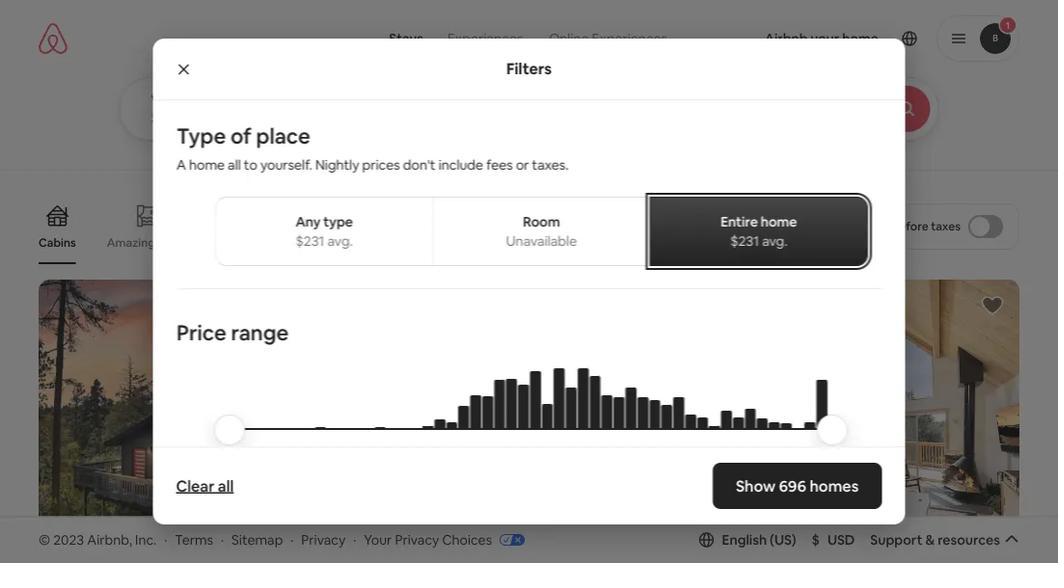 Task type: vqa. For each thing, say whether or not it's contained in the screenshot.
group
yes



Task type: describe. For each thing, give the bounding box(es) containing it.
support & resources button
[[871, 531, 1020, 549]]

your privacy choices link
[[364, 531, 525, 550]]

taxes.
[[532, 156, 568, 174]]

map
[[522, 446, 551, 464]]

most stays cost more than $115 per night. image
[[231, 369, 827, 483]]

2 · from the left
[[221, 531, 224, 549]]

2 privacy from the left
[[395, 531, 439, 549]]

any type ‎$231 avg.
[[295, 213, 353, 250]]

stays tab panel
[[119, 77, 992, 141]]

inc.
[[135, 531, 157, 549]]

choices
[[442, 531, 492, 549]]

your privacy choices
[[364, 531, 492, 549]]

place
[[256, 122, 310, 150]]

amazing for amazing pools
[[571, 235, 620, 250]]

homes
[[810, 476, 859, 496]]

type
[[323, 213, 353, 231]]

type
[[176, 122, 225, 150]]

resources
[[938, 531, 1001, 549]]

4 · from the left
[[353, 531, 356, 549]]

$
[[812, 531, 820, 549]]

range
[[231, 319, 288, 346]]

off-
[[389, 235, 411, 250]]

to
[[244, 156, 257, 174]]

© 2023 airbnb, inc. ·
[[39, 531, 167, 549]]

show 696 homes
[[736, 476, 859, 496]]

of
[[230, 122, 251, 150]]

terms
[[175, 531, 213, 549]]

your
[[364, 531, 392, 549]]

stays button
[[378, 19, 435, 58]]

experiences inside button
[[448, 30, 523, 47]]

before
[[892, 219, 929, 234]]

2 experiences from the left
[[592, 30, 668, 47]]

amazing pools
[[571, 235, 652, 250]]

clear all
[[176, 476, 234, 496]]

$ usd
[[812, 531, 855, 549]]

filters
[[506, 59, 552, 79]]

sitemap
[[232, 531, 283, 549]]

privacy link
[[301, 531, 346, 549]]

show for show 696 homes
[[736, 476, 776, 496]]

Where field
[[151, 109, 403, 126]]

&
[[926, 531, 935, 549]]

show map button
[[465, 432, 593, 478]]

off-the-grid
[[389, 235, 456, 250]]

don't
[[403, 156, 435, 174]]

nightly
[[315, 156, 359, 174]]

unavailable
[[506, 233, 577, 250]]

‎$231 for entire
[[730, 233, 759, 250]]

online experiences link
[[536, 19, 681, 58]]

taxes
[[931, 219, 961, 234]]

display total before taxes button
[[805, 204, 1020, 250]]

airbnb,
[[87, 531, 132, 549]]

clear
[[176, 476, 215, 496]]

clear all button
[[166, 467, 243, 506]]

support & resources
[[871, 531, 1001, 549]]

sitemap link
[[232, 531, 283, 549]]

1 · from the left
[[164, 531, 167, 549]]

or
[[516, 156, 529, 174]]



Task type: locate. For each thing, give the bounding box(es) containing it.
0 vertical spatial show
[[485, 446, 519, 464]]

1 privacy from the left
[[301, 531, 346, 549]]

show 696 homes link
[[713, 463, 882, 509]]

tab list inside filters dialog
[[215, 197, 868, 266]]

home right a
[[189, 156, 224, 174]]

·
[[164, 531, 167, 549], [221, 531, 224, 549], [291, 531, 294, 549], [353, 531, 356, 549]]

696
[[779, 476, 807, 496]]

0 vertical spatial home
[[189, 156, 224, 174]]

1 vertical spatial all
[[218, 476, 234, 496]]

home right entire
[[761, 213, 797, 231]]

filters dialog
[[153, 39, 906, 563]]

· left privacy link
[[291, 531, 294, 549]]

group
[[39, 189, 689, 264], [39, 280, 350, 563], [373, 280, 685, 563], [708, 280, 1020, 563]]

prices
[[362, 156, 400, 174]]

avg. left display
[[762, 233, 787, 250]]

boats
[[316, 235, 347, 250]]

experiences button
[[435, 19, 536, 58]]

‎$231 for any
[[295, 233, 324, 250]]

amazing for amazing views
[[107, 235, 155, 250]]

· right "terms"
[[221, 531, 224, 549]]

stays
[[389, 30, 423, 47]]

all inside the type of place a home all to yourself. nightly prices don't include fees or taxes.
[[227, 156, 241, 174]]

the-
[[411, 235, 434, 250]]

all
[[227, 156, 241, 174], [218, 476, 234, 496]]

room
[[523, 213, 560, 231]]

1 horizontal spatial home
[[761, 213, 797, 231]]

1 horizontal spatial ‎$231
[[730, 233, 759, 250]]

3 · from the left
[[291, 531, 294, 549]]

profile element
[[722, 0, 1020, 77]]

avg. for type
[[327, 233, 353, 250]]

1 experiences from the left
[[448, 30, 523, 47]]

price range
[[176, 319, 288, 346]]

avg. inside entire home ‎$231 avg.
[[762, 233, 787, 250]]

cabins
[[39, 235, 76, 250]]

include
[[438, 156, 483, 174]]

· right inc.
[[164, 531, 167, 549]]

support
[[871, 531, 923, 549]]

amazing views
[[107, 235, 188, 250]]

1 vertical spatial show
[[736, 476, 776, 496]]

english (us) button
[[699, 531, 797, 549]]

0 horizontal spatial privacy
[[301, 531, 346, 549]]

room unavailable
[[506, 213, 577, 250]]

show left "696"
[[736, 476, 776, 496]]

where
[[151, 92, 187, 107]]

entire
[[720, 213, 758, 231]]

1 ‎$231 from the left
[[295, 233, 324, 250]]

0 horizontal spatial home
[[189, 156, 224, 174]]

0 horizontal spatial avg.
[[327, 233, 353, 250]]

‎$231 inside any type ‎$231 avg.
[[295, 233, 324, 250]]

experiences
[[448, 30, 523, 47], [592, 30, 668, 47]]

pools
[[622, 235, 652, 250]]

online
[[549, 30, 589, 47]]

(us)
[[770, 531, 797, 549]]

1 horizontal spatial show
[[736, 476, 776, 496]]

type of place a home all to yourself. nightly prices don't include fees or taxes.
[[176, 122, 568, 174]]

usd
[[828, 531, 855, 549]]

privacy
[[301, 531, 346, 549], [395, 531, 439, 549]]

1 horizontal spatial avg.
[[762, 233, 787, 250]]

amazing
[[107, 235, 155, 250], [571, 235, 620, 250]]

2023
[[53, 531, 84, 549]]

‎$231 down entire
[[730, 233, 759, 250]]

all right clear at the bottom
[[218, 476, 234, 496]]

show for show map
[[485, 446, 519, 464]]

‎$231 inside entire home ‎$231 avg.
[[730, 233, 759, 250]]

0 horizontal spatial experiences
[[448, 30, 523, 47]]

home inside entire home ‎$231 avg.
[[761, 213, 797, 231]]

display
[[822, 219, 861, 234]]

1 horizontal spatial amazing
[[571, 235, 620, 250]]

home inside the type of place a home all to yourself. nightly prices don't include fees or taxes.
[[189, 156, 224, 174]]

mansions
[[488, 235, 539, 250]]

©
[[39, 531, 50, 549]]

0 vertical spatial all
[[227, 156, 241, 174]]

fees
[[486, 156, 513, 174]]

home
[[189, 156, 224, 174], [761, 213, 797, 231]]

amazing left views
[[107, 235, 155, 250]]

show inside button
[[485, 446, 519, 464]]

0 horizontal spatial show
[[485, 446, 519, 464]]

2 avg. from the left
[[762, 233, 787, 250]]

show left map
[[485, 446, 519, 464]]

0 horizontal spatial amazing
[[107, 235, 155, 250]]

english (us)
[[722, 531, 797, 549]]

experiences right online
[[592, 30, 668, 47]]

1 horizontal spatial privacy
[[395, 531, 439, 549]]

online experiences
[[549, 30, 668, 47]]

terms · sitemap · privacy
[[175, 531, 346, 549]]

show map
[[485, 446, 551, 464]]

none search field containing stays
[[119, 0, 992, 141]]

show inside filters dialog
[[736, 476, 776, 496]]

amazing left pools
[[571, 235, 620, 250]]

1 vertical spatial home
[[761, 213, 797, 231]]

0 horizontal spatial ‎$231
[[295, 233, 324, 250]]

price
[[176, 319, 226, 346]]

all left to
[[227, 156, 241, 174]]

views
[[158, 235, 188, 250]]

add to wishlist: lake arrowhead, california image
[[981, 294, 1004, 317]]

english
[[722, 531, 767, 549]]

yourself.
[[260, 156, 312, 174]]

display total before taxes
[[822, 219, 961, 234]]

avg. down type
[[327, 233, 353, 250]]

1 avg. from the left
[[327, 233, 353, 250]]

· left your
[[353, 531, 356, 549]]

1 horizontal spatial experiences
[[592, 30, 668, 47]]

None search field
[[119, 0, 992, 141]]

privacy right your
[[395, 531, 439, 549]]

avg.
[[327, 233, 353, 250], [762, 233, 787, 250]]

avg. for home
[[762, 233, 787, 250]]

total
[[864, 219, 890, 234]]

tab list
[[215, 197, 868, 266]]

‎$231 down 'any'
[[295, 233, 324, 250]]

experiences up filters
[[448, 30, 523, 47]]

entire home ‎$231 avg.
[[720, 213, 797, 250]]

tab list containing any type
[[215, 197, 868, 266]]

terms link
[[175, 531, 213, 549]]

what can we help you find? tab list
[[378, 19, 536, 58]]

show
[[485, 446, 519, 464], [736, 476, 776, 496]]

avg. inside any type ‎$231 avg.
[[327, 233, 353, 250]]

privacy left your
[[301, 531, 346, 549]]

group containing amazing views
[[39, 189, 689, 264]]

2 ‎$231 from the left
[[730, 233, 759, 250]]

any
[[295, 213, 320, 231]]

‎$231
[[295, 233, 324, 250], [730, 233, 759, 250]]

a
[[176, 156, 186, 174]]

grid
[[434, 235, 456, 250]]

all inside button
[[218, 476, 234, 496]]



